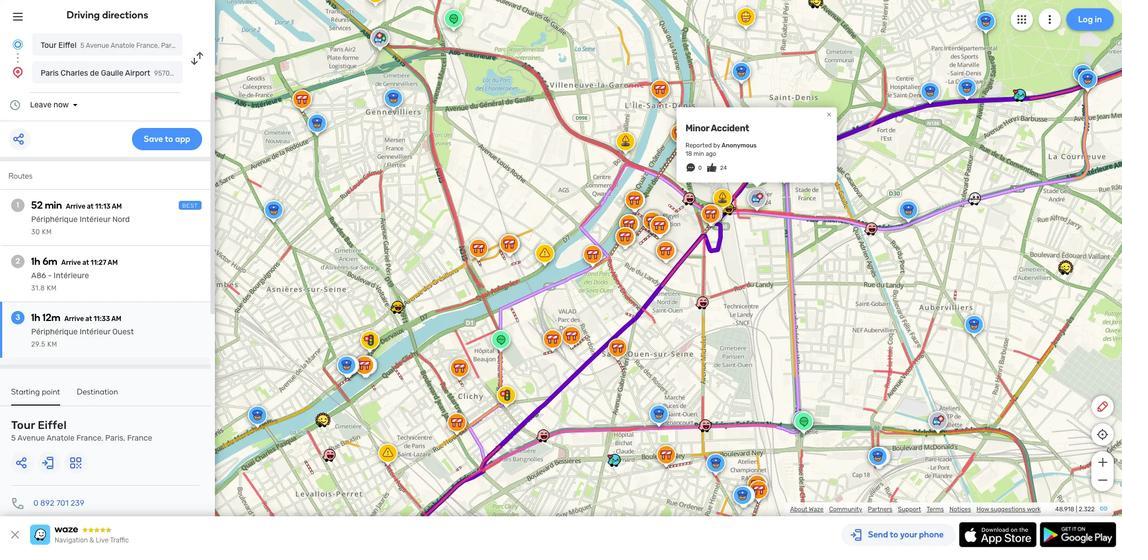 Task type: locate. For each thing, give the bounding box(es) containing it.
arrive inside 52 min arrive at 11:13 am
[[66, 203, 85, 211]]

1 vertical spatial am
[[108, 259, 118, 267]]

1h left 6m
[[31, 256, 40, 268]]

min down reported
[[694, 150, 704, 158]]

0 vertical spatial paris,
[[161, 42, 178, 50]]

1 vertical spatial intérieur
[[80, 327, 111, 337]]

avenue up paris charles de gaulle airport
[[86, 42, 109, 50]]

0 horizontal spatial min
[[45, 199, 62, 212]]

0 vertical spatial france
[[180, 42, 201, 50]]

11:33
[[94, 315, 110, 323]]

52
[[31, 199, 43, 212]]

1 horizontal spatial avenue
[[86, 42, 109, 50]]

directions
[[102, 9, 148, 21]]

2 vertical spatial am
[[111, 315, 121, 323]]

tour eiffel 5 avenue anatole france, paris, france down destination button
[[11, 419, 152, 443]]

paris charles de gaulle airport
[[41, 69, 150, 78]]

0 horizontal spatial anatole
[[46, 434, 74, 443]]

2 intérieur from the top
[[80, 327, 111, 337]]

call image
[[11, 497, 25, 511]]

eiffel
[[58, 41, 76, 50], [38, 419, 67, 432]]

arrive for 1h 6m
[[61, 259, 81, 267]]

0
[[698, 165, 702, 172], [33, 499, 38, 508]]

at inside 1h 6m arrive at 11:27 am
[[82, 259, 89, 267]]

intérieur down 11:13
[[80, 215, 111, 224]]

0 horizontal spatial tour
[[11, 419, 35, 432]]

gaulle
[[101, 69, 123, 78]]

1 vertical spatial km
[[47, 285, 57, 292]]

am right 11:27
[[108, 259, 118, 267]]

at
[[87, 203, 94, 211], [82, 259, 89, 267], [85, 315, 92, 323]]

1 vertical spatial 0
[[33, 499, 38, 508]]

1 vertical spatial périphérique
[[31, 327, 78, 337]]

avenue
[[86, 42, 109, 50], [17, 434, 45, 443]]

location image
[[11, 66, 25, 79]]

périphérique for 12m
[[31, 327, 78, 337]]

by
[[713, 142, 720, 149]]

5 down starting point button
[[11, 434, 16, 443]]

0 vertical spatial arrive
[[66, 203, 85, 211]]

48.918 | 2.322
[[1055, 506, 1095, 513]]

ago
[[706, 150, 716, 158]]

intérieur for 52 min
[[80, 215, 111, 224]]

3
[[16, 313, 20, 322]]

2 vertical spatial arrive
[[64, 315, 84, 323]]

tour up 'paris'
[[41, 41, 56, 50]]

am for min
[[112, 203, 122, 211]]

×
[[827, 109, 832, 120]]

starting point button
[[11, 388, 60, 406]]

km inside 'a86 - intérieure 31.8 km'
[[47, 285, 57, 292]]

0 vertical spatial anatole
[[111, 42, 135, 50]]

1 vertical spatial france
[[127, 434, 152, 443]]

1 vertical spatial tour
[[11, 419, 35, 432]]

0 horizontal spatial avenue
[[17, 434, 45, 443]]

paris
[[41, 69, 59, 78]]

avenue down starting point button
[[17, 434, 45, 443]]

km right 30
[[42, 228, 52, 236]]

km inside "périphérique intérieur nord 30 km"
[[42, 228, 52, 236]]

1 vertical spatial 5
[[11, 434, 16, 443]]

1 horizontal spatial france
[[180, 42, 201, 50]]

1h for 1h 12m
[[31, 312, 40, 324]]

destination
[[77, 388, 118, 397]]

paris,
[[161, 42, 178, 50], [105, 434, 125, 443]]

1 périphérique from the top
[[31, 215, 78, 224]]

at inside 1h 12m arrive at 11:33 am
[[85, 315, 92, 323]]

support link
[[898, 506, 921, 513]]

1 horizontal spatial 0
[[698, 165, 702, 172]]

6m
[[42, 256, 57, 268]]

pencil image
[[1096, 400, 1109, 414]]

anatole up gaulle on the top left of the page
[[111, 42, 135, 50]]

1 vertical spatial eiffel
[[38, 419, 67, 432]]

1 vertical spatial tour eiffel 5 avenue anatole france, paris, france
[[11, 419, 152, 443]]

1 vertical spatial arrive
[[61, 259, 81, 267]]

0 vertical spatial at
[[87, 203, 94, 211]]

arrive
[[66, 203, 85, 211], [61, 259, 81, 267], [64, 315, 84, 323]]

périphérique down 52
[[31, 215, 78, 224]]

anatole down point
[[46, 434, 74, 443]]

at left 11:33
[[85, 315, 92, 323]]

suggestions
[[991, 506, 1026, 513]]

at left 11:27
[[82, 259, 89, 267]]

work
[[1027, 506, 1041, 513]]

starting point
[[11, 388, 60, 397]]

arrive inside 1h 12m arrive at 11:33 am
[[64, 315, 84, 323]]

2.322
[[1079, 506, 1095, 513]]

france, up 'airport'
[[136, 42, 159, 50]]

at left 11:13
[[87, 203, 94, 211]]

périphérique inside the périphérique intérieur ouest 29.5 km
[[31, 327, 78, 337]]

périphérique intérieur ouest 29.5 km
[[31, 327, 134, 349]]

am up nord on the left top
[[112, 203, 122, 211]]

2 1h from the top
[[31, 312, 40, 324]]

tour eiffel 5 avenue anatole france, paris, france up gaulle on the top left of the page
[[41, 41, 201, 50]]

at for 12m
[[85, 315, 92, 323]]

0 vertical spatial 5
[[80, 42, 84, 50]]

0 vertical spatial am
[[112, 203, 122, 211]]

tour eiffel 5 avenue anatole france, paris, france
[[41, 41, 201, 50], [11, 419, 152, 443]]

charles
[[61, 69, 88, 78]]

community link
[[829, 506, 862, 513]]

arrive up the périphérique intérieur ouest 29.5 km
[[64, 315, 84, 323]]

x image
[[8, 529, 22, 542]]

eiffel up charles at left top
[[58, 41, 76, 50]]

eiffel down starting point button
[[38, 419, 67, 432]]

0 vertical spatial périphérique
[[31, 215, 78, 224]]

0 down reported
[[698, 165, 702, 172]]

1 horizontal spatial min
[[694, 150, 704, 158]]

arrive up "périphérique intérieur nord 30 km"
[[66, 203, 85, 211]]

km down the -
[[47, 285, 57, 292]]

intérieur
[[80, 215, 111, 224], [80, 327, 111, 337]]

min
[[694, 150, 704, 158], [45, 199, 62, 212]]

0 vertical spatial avenue
[[86, 42, 109, 50]]

0 vertical spatial km
[[42, 228, 52, 236]]

0 horizontal spatial 0
[[33, 499, 38, 508]]

2 vertical spatial km
[[47, 341, 57, 349]]

intérieur inside "périphérique intérieur nord 30 km"
[[80, 215, 111, 224]]

min right 52
[[45, 199, 62, 212]]

arrive for 52 min
[[66, 203, 85, 211]]

0 vertical spatial intérieur
[[80, 215, 111, 224]]

1 1h from the top
[[31, 256, 40, 268]]

current location image
[[11, 38, 25, 51]]

driving
[[67, 9, 100, 21]]

tour down starting point button
[[11, 419, 35, 432]]

am inside 1h 6m arrive at 11:27 am
[[108, 259, 118, 267]]

périphérique down 12m
[[31, 327, 78, 337]]

about waze community partners support terms notices how suggestions work
[[790, 506, 1041, 513]]

waze
[[809, 506, 824, 513]]

am right 11:33
[[111, 315, 121, 323]]

intérieur down 11:33
[[80, 327, 111, 337]]

at for 6m
[[82, 259, 89, 267]]

0 vertical spatial tour
[[41, 41, 56, 50]]

arrive inside 1h 6m arrive at 11:27 am
[[61, 259, 81, 267]]

0 vertical spatial 0
[[698, 165, 702, 172]]

at inside 52 min arrive at 11:13 am
[[87, 203, 94, 211]]

1 intérieur from the top
[[80, 215, 111, 224]]

5 up charles at left top
[[80, 42, 84, 50]]

france, down destination button
[[76, 434, 103, 443]]

0 horizontal spatial france,
[[76, 434, 103, 443]]

1h left 12m
[[31, 312, 40, 324]]

2 périphérique from the top
[[31, 327, 78, 337]]

0 left 892
[[33, 499, 38, 508]]

am inside 1h 12m arrive at 11:33 am
[[111, 315, 121, 323]]

1 vertical spatial at
[[82, 259, 89, 267]]

tour
[[41, 41, 56, 50], [11, 419, 35, 432]]

am inside 52 min arrive at 11:13 am
[[112, 203, 122, 211]]

périphérique inside "périphérique intérieur nord 30 km"
[[31, 215, 78, 224]]

périphérique
[[31, 215, 78, 224], [31, 327, 78, 337]]

2 vertical spatial at
[[85, 315, 92, 323]]

1 vertical spatial paris,
[[105, 434, 125, 443]]

anatole
[[111, 42, 135, 50], [46, 434, 74, 443]]

support
[[898, 506, 921, 513]]

5
[[80, 42, 84, 50], [11, 434, 16, 443]]

239
[[71, 499, 84, 508]]

1 vertical spatial 1h
[[31, 312, 40, 324]]

&
[[90, 537, 94, 545]]

reported
[[686, 142, 712, 149]]

km right 29.5
[[47, 341, 57, 349]]

2
[[16, 257, 20, 266]]

1 horizontal spatial 5
[[80, 42, 84, 50]]

arrive up 'intérieure'
[[61, 259, 81, 267]]

0 vertical spatial 1h
[[31, 256, 40, 268]]

intérieur inside the périphérique intérieur ouest 29.5 km
[[80, 327, 111, 337]]

30
[[31, 228, 40, 236]]

1h
[[31, 256, 40, 268], [31, 312, 40, 324]]

km inside the périphérique intérieur ouest 29.5 km
[[47, 341, 57, 349]]

am for 6m
[[108, 259, 118, 267]]

892
[[40, 499, 54, 508]]

terms
[[927, 506, 944, 513]]

france,
[[136, 42, 159, 50], [76, 434, 103, 443]]

1 horizontal spatial france,
[[136, 42, 159, 50]]

france
[[180, 42, 201, 50], [127, 434, 152, 443]]

a86
[[31, 271, 46, 281]]

about
[[790, 506, 808, 513]]

1 vertical spatial min
[[45, 199, 62, 212]]

0 vertical spatial min
[[694, 150, 704, 158]]



Task type: describe. For each thing, give the bounding box(es) containing it.
how
[[977, 506, 989, 513]]

0 horizontal spatial 5
[[11, 434, 16, 443]]

nord
[[112, 215, 130, 224]]

1h for 1h 6m
[[31, 256, 40, 268]]

arrive for 1h 12m
[[64, 315, 84, 323]]

km for 12m
[[47, 341, 57, 349]]

701
[[56, 499, 69, 508]]

0 for 0
[[698, 165, 702, 172]]

how suggestions work link
[[977, 506, 1041, 513]]

intérieure
[[54, 271, 89, 281]]

at for min
[[87, 203, 94, 211]]

0 horizontal spatial france
[[127, 434, 152, 443]]

traffic
[[110, 537, 129, 545]]

terms link
[[927, 506, 944, 513]]

1 vertical spatial france,
[[76, 434, 103, 443]]

leave now
[[30, 100, 69, 110]]

km for min
[[42, 228, 52, 236]]

1h 6m arrive at 11:27 am
[[31, 256, 118, 268]]

community
[[829, 506, 862, 513]]

1 horizontal spatial anatole
[[111, 42, 135, 50]]

1 vertical spatial avenue
[[17, 434, 45, 443]]

11:13
[[95, 203, 110, 211]]

× link
[[824, 109, 834, 120]]

min inside 'reported by anonymous 18 min ago'
[[694, 150, 704, 158]]

leave
[[30, 100, 52, 110]]

reported by anonymous 18 min ago
[[686, 142, 757, 158]]

point
[[42, 388, 60, 397]]

now
[[53, 100, 69, 110]]

navigation
[[55, 537, 88, 545]]

-
[[48, 271, 52, 281]]

a86 - intérieure 31.8 km
[[31, 271, 89, 292]]

52 min arrive at 11:13 am
[[31, 199, 122, 212]]

partners link
[[868, 506, 893, 513]]

périphérique for min
[[31, 215, 78, 224]]

intérieur for 1h 12m
[[80, 327, 111, 337]]

0 for 0 892 701 239
[[33, 499, 38, 508]]

périphérique intérieur nord 30 km
[[31, 215, 130, 236]]

48.918
[[1055, 506, 1075, 513]]

0 892 701 239 link
[[33, 499, 84, 508]]

1 horizontal spatial paris,
[[161, 42, 178, 50]]

24
[[720, 165, 727, 172]]

1
[[17, 200, 19, 210]]

notices
[[950, 506, 971, 513]]

18
[[686, 150, 692, 158]]

de
[[90, 69, 99, 78]]

12m
[[42, 312, 60, 324]]

anonymous
[[722, 142, 757, 149]]

destination button
[[77, 388, 118, 405]]

accident
[[711, 123, 749, 134]]

0 horizontal spatial paris,
[[105, 434, 125, 443]]

about waze link
[[790, 506, 824, 513]]

best
[[182, 203, 198, 209]]

starting
[[11, 388, 40, 397]]

1 horizontal spatial tour
[[41, 41, 56, 50]]

notices link
[[950, 506, 971, 513]]

live
[[96, 537, 109, 545]]

1 vertical spatial anatole
[[46, 434, 74, 443]]

zoom out image
[[1096, 474, 1110, 487]]

11:27
[[91, 259, 106, 267]]

0 vertical spatial eiffel
[[58, 41, 76, 50]]

partners
[[868, 506, 893, 513]]

routes
[[8, 172, 32, 181]]

km for 6m
[[47, 285, 57, 292]]

airport
[[125, 69, 150, 78]]

31.8
[[31, 285, 45, 292]]

minor
[[686, 123, 709, 134]]

0 vertical spatial tour eiffel 5 avenue anatole france, paris, france
[[41, 41, 201, 50]]

clock image
[[8, 99, 22, 112]]

29.5
[[31, 341, 45, 349]]

0 892 701 239
[[33, 499, 84, 508]]

zoom in image
[[1096, 456, 1110, 469]]

paris charles de gaulle airport button
[[32, 61, 183, 84]]

am for 12m
[[111, 315, 121, 323]]

minor accident
[[686, 123, 749, 134]]

driving directions
[[67, 9, 148, 21]]

0 vertical spatial france,
[[136, 42, 159, 50]]

1h 12m arrive at 11:33 am
[[31, 312, 121, 324]]

|
[[1076, 506, 1077, 513]]

link image
[[1099, 505, 1108, 513]]

navigation & live traffic
[[55, 537, 129, 545]]

ouest
[[112, 327, 134, 337]]



Task type: vqa. For each thing, say whether or not it's contained in the screenshot.
Open now: 10:00 - 23:00 button
no



